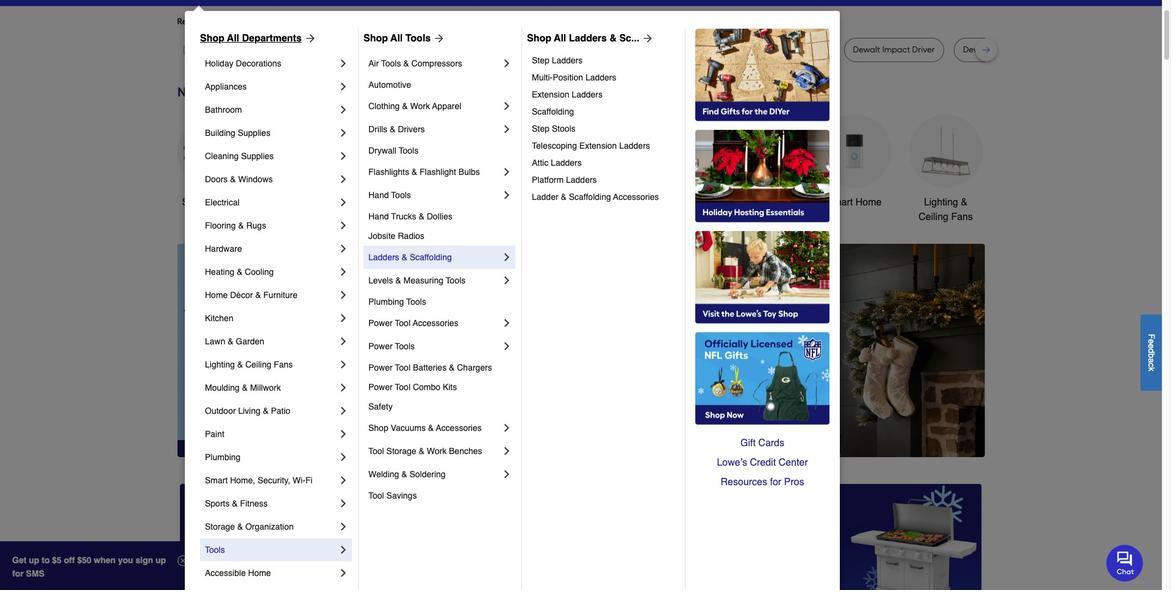 Task type: locate. For each thing, give the bounding box(es) containing it.
all up air tools & compressors
[[391, 33, 403, 44]]

hand
[[369, 190, 389, 200], [369, 212, 389, 222]]

0 horizontal spatial home
[[205, 291, 228, 300]]

hand up jobsite
[[369, 212, 389, 222]]

arrow right image inside shop all ladders & sc... link
[[640, 32, 654, 45]]

gift cards
[[741, 438, 785, 449]]

ladder
[[532, 192, 559, 202]]

0 vertical spatial smart
[[827, 197, 853, 208]]

building
[[205, 128, 235, 138]]

recommended searches for you heading
[[177, 16, 985, 28]]

all up step ladders at the left of the page
[[554, 33, 567, 44]]

0 horizontal spatial kitchen
[[205, 314, 234, 323]]

outdoor down "moulding"
[[205, 406, 236, 416]]

chevron right image for ladders & scaffolding
[[501, 251, 513, 264]]

building supplies
[[205, 128, 271, 138]]

1 vertical spatial storage
[[205, 522, 235, 532]]

outdoor
[[637, 197, 672, 208], [205, 406, 236, 416]]

2 horizontal spatial shop
[[527, 33, 552, 44]]

1 horizontal spatial shop
[[364, 33, 388, 44]]

vacuums
[[391, 424, 426, 433]]

1 vertical spatial kitchen
[[205, 314, 234, 323]]

1 vertical spatial ceiling
[[245, 360, 272, 370]]

chevron right image for heating & cooling
[[338, 266, 350, 278]]

garden
[[236, 337, 264, 347]]

1 vertical spatial fans
[[274, 360, 293, 370]]

None search field
[[455, 0, 788, 8]]

drivers
[[398, 125, 425, 134]]

flashlights
[[369, 167, 409, 177]]

1 vertical spatial extension
[[580, 141, 617, 151]]

3 bit from the left
[[1009, 45, 1019, 55]]

chevron right image for power tool accessories
[[501, 317, 513, 330]]

shop left electrical
[[182, 197, 205, 208]]

2 vertical spatial accessories
[[436, 424, 482, 433]]

chevron right image for building supplies
[[338, 127, 350, 139]]

0 vertical spatial outdoor
[[637, 197, 672, 208]]

75 percent off all artificial christmas trees, holiday lights and more. image
[[394, 244, 985, 458]]

hand for hand tools
[[369, 190, 389, 200]]

step stools link
[[532, 120, 677, 137]]

1 you from the left
[[288, 16, 303, 27]]

jobsite radios link
[[369, 226, 513, 246]]

tool down 'arrow left' icon
[[395, 363, 411, 373]]

tool left combo
[[395, 383, 411, 392]]

0 horizontal spatial lighting & ceiling fans link
[[205, 353, 338, 377]]

cards
[[759, 438, 785, 449]]

1 dewalt from the left
[[321, 45, 348, 55]]

1 horizontal spatial fans
[[952, 212, 973, 223]]

tools link
[[360, 115, 434, 210], [205, 539, 338, 562]]

2 driver from the left
[[803, 45, 825, 55]]

1 horizontal spatial bit
[[541, 45, 551, 55]]

center
[[779, 458, 808, 469]]

work up welding & soldering link
[[427, 447, 447, 457]]

arrow right image
[[302, 32, 316, 45], [640, 32, 654, 45], [963, 351, 975, 363]]

e up b
[[1147, 344, 1157, 349]]

ladders down recommended searches for you heading
[[569, 33, 607, 44]]

1 vertical spatial supplies
[[241, 151, 274, 161]]

shop down more suggestions for you "link"
[[364, 33, 388, 44]]

1 vertical spatial home
[[205, 291, 228, 300]]

cooling
[[245, 267, 274, 277]]

2 vertical spatial home
[[248, 569, 271, 579]]

supplies for cleaning supplies
[[241, 151, 274, 161]]

lawn & garden link
[[205, 330, 338, 353]]

2 you from the left
[[397, 16, 411, 27]]

1 vertical spatial bathroom
[[742, 197, 784, 208]]

1 horizontal spatial lighting
[[925, 197, 959, 208]]

0 horizontal spatial driver
[[516, 45, 539, 55]]

chevron right image for air tools & compressors
[[501, 57, 513, 70]]

2 horizontal spatial home
[[856, 197, 882, 208]]

plumbing down paint
[[205, 453, 241, 463]]

power tool combo kits link
[[369, 378, 513, 397]]

chevron right image for lawn & garden
[[338, 336, 350, 348]]

telescoping extension ladders
[[532, 141, 650, 151]]

1 horizontal spatial home
[[248, 569, 271, 579]]

up left to in the left of the page
[[29, 556, 39, 566]]

outdoor inside outdoor tools & equipment
[[637, 197, 672, 208]]

ladders up position
[[552, 56, 583, 65]]

pros
[[785, 477, 805, 488]]

driver for impact driver
[[803, 45, 825, 55]]

1 horizontal spatial you
[[397, 16, 411, 27]]

tool down 'welding'
[[369, 491, 384, 501]]

1 vertical spatial lighting
[[205, 360, 235, 370]]

impact for impact driver bit
[[486, 45, 514, 55]]

2 horizontal spatial impact
[[883, 45, 911, 55]]

2 dewalt from the left
[[701, 45, 728, 55]]

2 up from the left
[[156, 556, 166, 566]]

air tools & compressors
[[369, 59, 462, 68]]

kitchen for kitchen
[[205, 314, 234, 323]]

tools inside outdoor tools & equipment
[[675, 197, 697, 208]]

radios
[[398, 231, 425, 241]]

1 horizontal spatial impact
[[773, 45, 801, 55]]

supplies up the windows
[[241, 151, 274, 161]]

tool up 'welding'
[[369, 447, 384, 457]]

chevron right image for sports & fitness
[[338, 498, 350, 510]]

1 horizontal spatial drill
[[730, 45, 745, 55]]

1 vertical spatial tools link
[[205, 539, 338, 562]]

multi-position ladders link
[[532, 69, 677, 86]]

sports & fitness link
[[205, 493, 338, 516]]

1 vertical spatial outdoor
[[205, 406, 236, 416]]

decorations down shop all departments link
[[236, 59, 282, 68]]

departments
[[242, 33, 302, 44]]

plumbing for plumbing
[[205, 453, 241, 463]]

resources for pros link
[[696, 473, 830, 493]]

power tool accessories
[[369, 319, 459, 328]]

kitchen down the platform ladders
[[545, 197, 578, 208]]

decorations down the christmas
[[463, 212, 515, 223]]

chevron right image for doors & windows
[[338, 173, 350, 186]]

0 vertical spatial fans
[[952, 212, 973, 223]]

e up d
[[1147, 339, 1157, 344]]

power left 'arrow left' icon
[[369, 342, 393, 352]]

3 power from the top
[[369, 363, 393, 373]]

for down 'get'
[[12, 569, 24, 579]]

3 drill from the left
[[993, 45, 1007, 55]]

chevron right image
[[501, 57, 513, 70], [501, 166, 513, 178], [338, 173, 350, 186], [338, 197, 350, 209], [338, 243, 350, 255], [338, 266, 350, 278], [501, 275, 513, 287], [338, 289, 350, 301], [338, 312, 350, 325], [501, 341, 513, 353], [338, 382, 350, 394], [338, 475, 350, 487], [338, 498, 350, 510], [338, 568, 350, 580]]

0 horizontal spatial smart
[[205, 476, 228, 486]]

power for power tool accessories
[[369, 319, 393, 328]]

shop up impact driver bit
[[527, 33, 552, 44]]

scaffolding down 'platform ladders' link
[[569, 192, 611, 202]]

0 vertical spatial decorations
[[236, 59, 282, 68]]

shop inside 'link'
[[364, 33, 388, 44]]

lighting
[[925, 197, 959, 208], [205, 360, 235, 370]]

bit left set
[[1009, 45, 1019, 55]]

1 e from the top
[[1147, 339, 1157, 344]]

you up shop all tools 'link'
[[397, 16, 411, 27]]

kitchen faucets link
[[543, 115, 617, 210]]

1 horizontal spatial plumbing
[[369, 297, 404, 307]]

0 horizontal spatial impact
[[486, 45, 514, 55]]

drill for dewalt drill
[[730, 45, 745, 55]]

1 shop from the left
[[200, 33, 225, 44]]

0 horizontal spatial lighting
[[205, 360, 235, 370]]

scroll to item #4 element
[[715, 434, 747, 442]]

extension up attic ladders link
[[580, 141, 617, 151]]

1 horizontal spatial lighting & ceiling fans
[[919, 197, 973, 223]]

flooring & rugs link
[[205, 214, 338, 237]]

outdoor tools & equipment link
[[635, 115, 708, 225]]

1 horizontal spatial decorations
[[463, 212, 515, 223]]

0 horizontal spatial shop
[[182, 197, 205, 208]]

all for tools
[[391, 33, 403, 44]]

0 vertical spatial tools link
[[360, 115, 434, 210]]

telescoping
[[532, 141, 577, 151]]

1 vertical spatial hand
[[369, 212, 389, 222]]

plumbing link
[[205, 446, 338, 469]]

accessories down the plumbing tools link
[[413, 319, 459, 328]]

suggestions
[[334, 16, 382, 27]]

dewalt for dewalt drill bit set
[[964, 45, 991, 55]]

shop down recommended
[[200, 33, 225, 44]]

outdoor tools & equipment
[[637, 197, 707, 223]]

step up multi-
[[532, 56, 550, 65]]

work inside tool storage & work benches link
[[427, 447, 447, 457]]

smart home
[[827, 197, 882, 208]]

0 horizontal spatial extension
[[532, 90, 570, 99]]

0 horizontal spatial lighting & ceiling fans
[[205, 360, 293, 370]]

bit for dewalt drill bit set
[[1009, 45, 1019, 55]]

power up safety
[[369, 383, 393, 392]]

new deals every day during 25 days of deals image
[[177, 82, 985, 102]]

holiday decorations link
[[205, 52, 338, 75]]

you left more
[[288, 16, 303, 27]]

power tool batteries & chargers
[[369, 363, 492, 373]]

dewalt for dewalt impact driver
[[854, 45, 881, 55]]

power down power tools
[[369, 363, 393, 373]]

shop down safety
[[369, 424, 389, 433]]

chevron right image for accessible home
[[338, 568, 350, 580]]

outdoor for outdoor tools & equipment
[[637, 197, 672, 208]]

driver for impact driver bit
[[516, 45, 539, 55]]

1 vertical spatial work
[[427, 447, 447, 457]]

step up the telescoping
[[532, 124, 550, 134]]

power for power tool batteries & chargers
[[369, 363, 393, 373]]

chevron right image for holiday decorations
[[338, 57, 350, 70]]

hand for hand trucks & dollies
[[369, 212, 389, 222]]

hand tools link
[[369, 184, 501, 207]]

accessories up benches
[[436, 424, 482, 433]]

1 vertical spatial shop
[[369, 424, 389, 433]]

drills
[[369, 125, 388, 134]]

millwork
[[250, 383, 281, 393]]

chevron right image for drills & drivers
[[501, 123, 513, 135]]

chevron right image
[[338, 57, 350, 70], [338, 81, 350, 93], [501, 100, 513, 112], [338, 104, 350, 116], [501, 123, 513, 135], [338, 127, 350, 139], [338, 150, 350, 162], [501, 189, 513, 201], [338, 220, 350, 232], [501, 251, 513, 264], [501, 317, 513, 330], [338, 336, 350, 348], [338, 359, 350, 371], [338, 405, 350, 417], [501, 422, 513, 435], [338, 428, 350, 441], [501, 446, 513, 458], [338, 452, 350, 464], [501, 469, 513, 481], [338, 521, 350, 533], [338, 544, 350, 557]]

0 vertical spatial plumbing
[[369, 297, 404, 307]]

1 hand from the top
[[369, 190, 389, 200]]

0 vertical spatial bathroom
[[205, 105, 242, 115]]

3 dewalt from the left
[[854, 45, 881, 55]]

0 vertical spatial shop
[[182, 197, 205, 208]]

all down recommended searches for you
[[227, 33, 239, 44]]

decorations
[[236, 59, 282, 68], [463, 212, 515, 223]]

2 power from the top
[[369, 342, 393, 352]]

0 vertical spatial accessories
[[614, 192, 659, 202]]

3 impact from the left
[[883, 45, 911, 55]]

rugs
[[246, 221, 266, 231]]

home for accessible home
[[248, 569, 271, 579]]

work up drivers
[[410, 101, 430, 111]]

2 drill from the left
[[730, 45, 745, 55]]

supplies up cleaning supplies
[[238, 128, 271, 138]]

1 vertical spatial smart
[[205, 476, 228, 486]]

0 vertical spatial lighting & ceiling fans link
[[910, 115, 983, 225]]

0 vertical spatial scaffolding
[[532, 107, 574, 117]]

ladders up attic ladders link
[[620, 141, 650, 151]]

2 step from the top
[[532, 124, 550, 134]]

scroll to item #2 image
[[657, 436, 686, 441]]

dewalt impact driver
[[854, 45, 936, 55]]

tools
[[406, 33, 431, 44], [381, 59, 401, 68], [399, 146, 419, 156], [391, 190, 411, 200], [386, 197, 408, 208], [675, 197, 697, 208], [446, 276, 466, 286], [407, 297, 426, 307], [395, 342, 415, 352], [205, 546, 225, 555]]

arrow left image
[[404, 351, 417, 363]]

0 horizontal spatial storage
[[205, 522, 235, 532]]

2 horizontal spatial driver
[[913, 45, 936, 55]]

levels & measuring tools link
[[369, 269, 501, 292]]

0 vertical spatial hand
[[369, 190, 389, 200]]

supplies for building supplies
[[238, 128, 271, 138]]

plumbing down levels
[[369, 297, 404, 307]]

1 impact from the left
[[486, 45, 514, 55]]

0 vertical spatial supplies
[[238, 128, 271, 138]]

storage
[[387, 447, 417, 457], [205, 522, 235, 532]]

find gifts for the diyer. image
[[696, 29, 830, 121]]

4 dewalt from the left
[[964, 45, 991, 55]]

decorations inside 'link'
[[236, 59, 282, 68]]

0 horizontal spatial bathroom
[[205, 105, 242, 115]]

extension down multi-
[[532, 90, 570, 99]]

bit up 'air'
[[367, 45, 377, 55]]

power for power tools
[[369, 342, 393, 352]]

0 horizontal spatial up
[[29, 556, 39, 566]]

1 drill from the left
[[350, 45, 365, 55]]

ladders & scaffolding link
[[369, 246, 501, 269]]

0 horizontal spatial arrow right image
[[302, 32, 316, 45]]

shop all ladders & sc...
[[527, 33, 640, 44]]

1 driver from the left
[[516, 45, 539, 55]]

2 shop from the left
[[364, 33, 388, 44]]

outdoor up equipment at the top right of the page
[[637, 197, 672, 208]]

0 horizontal spatial fans
[[274, 360, 293, 370]]

1 horizontal spatial smart
[[827, 197, 853, 208]]

faucets
[[580, 197, 615, 208]]

scaffolding up "step stools"
[[532, 107, 574, 117]]

arrow right image for shop all ladders & sc...
[[640, 32, 654, 45]]

ladders down jobsite
[[369, 253, 400, 262]]

batteries
[[413, 363, 447, 373]]

1 power from the top
[[369, 319, 393, 328]]

0 vertical spatial lighting & ceiling fans
[[919, 197, 973, 223]]

4 power from the top
[[369, 383, 393, 392]]

scaffolding up the levels & measuring tools link on the left top of the page
[[410, 253, 452, 262]]

organization
[[245, 522, 294, 532]]

to
[[42, 556, 50, 566]]

2 horizontal spatial bit
[[1009, 45, 1019, 55]]

1 horizontal spatial arrow right image
[[640, 32, 654, 45]]

up right sign
[[156, 556, 166, 566]]

you for recommended searches for you
[[288, 16, 303, 27]]

welding & soldering
[[369, 470, 446, 480]]

bit for impact driver bit
[[541, 45, 551, 55]]

air
[[369, 59, 379, 68]]

chevron right image for lighting & ceiling fans
[[338, 359, 350, 371]]

fitness
[[240, 499, 268, 509]]

plumbing inside plumbing link
[[205, 453, 241, 463]]

arrow right image inside shop all departments link
[[302, 32, 316, 45]]

& inside lighting & ceiling fans
[[961, 197, 968, 208]]

bathroom
[[205, 105, 242, 115], [742, 197, 784, 208]]

christmas
[[467, 197, 511, 208]]

kitchen up lawn
[[205, 314, 234, 323]]

3 shop from the left
[[527, 33, 552, 44]]

position
[[553, 73, 583, 82]]

moulding
[[205, 383, 240, 393]]

2 impact from the left
[[773, 45, 801, 55]]

2 horizontal spatial drill
[[993, 45, 1007, 55]]

ladders & scaffolding
[[369, 253, 452, 262]]

impact driver
[[773, 45, 825, 55]]

arrow right image
[[431, 32, 446, 45]]

savings
[[387, 491, 417, 501]]

1 vertical spatial decorations
[[463, 212, 515, 223]]

chevron right image for moulding & millwork
[[338, 382, 350, 394]]

storage up welding & soldering at bottom
[[387, 447, 417, 457]]

1 vertical spatial plumbing
[[205, 453, 241, 463]]

1 vertical spatial scaffolding
[[569, 192, 611, 202]]

tool down plumbing tools
[[395, 319, 411, 328]]

1 horizontal spatial up
[[156, 556, 166, 566]]

1 bit from the left
[[367, 45, 377, 55]]

you inside "link"
[[397, 16, 411, 27]]

all left deals
[[207, 197, 218, 208]]

0 horizontal spatial decorations
[[236, 59, 282, 68]]

1 horizontal spatial driver
[[803, 45, 825, 55]]

0 vertical spatial step
[[532, 56, 550, 65]]

home for smart home
[[856, 197, 882, 208]]

0 vertical spatial home
[[856, 197, 882, 208]]

hardware link
[[205, 237, 338, 261]]

for up the shop all tools
[[384, 16, 395, 27]]

0 vertical spatial work
[[410, 101, 430, 111]]

power up power tools
[[369, 319, 393, 328]]

chevron right image for smart home, security, wi-fi
[[338, 475, 350, 487]]

0 horizontal spatial you
[[288, 16, 303, 27]]

accessories down 'platform ladders' link
[[614, 192, 659, 202]]

chevron right image for bathroom
[[338, 104, 350, 116]]

drill for dewalt drill bit set
[[993, 45, 1007, 55]]

1 vertical spatial lighting & ceiling fans link
[[205, 353, 338, 377]]

1 step from the top
[[532, 56, 550, 65]]

bit up step ladders at the left of the page
[[541, 45, 551, 55]]

all inside 'link'
[[391, 33, 403, 44]]

1 horizontal spatial ceiling
[[919, 212, 949, 223]]

more suggestions for you link
[[312, 16, 421, 28]]

2 hand from the top
[[369, 212, 389, 222]]

shop for shop all deals
[[182, 197, 205, 208]]

d
[[1147, 349, 1157, 354]]

extension
[[532, 90, 570, 99], [580, 141, 617, 151]]

dewalt for dewalt drill
[[701, 45, 728, 55]]

work
[[410, 101, 430, 111], [427, 447, 447, 457]]

0 horizontal spatial plumbing
[[205, 453, 241, 463]]

shop
[[182, 197, 205, 208], [369, 424, 389, 433]]

0 horizontal spatial drill
[[350, 45, 365, 55]]

power tool batteries & chargers link
[[369, 358, 513, 378]]

step for step stools
[[532, 124, 550, 134]]

storage & organization link
[[205, 516, 338, 539]]

0 horizontal spatial shop
[[200, 33, 225, 44]]

1 vertical spatial step
[[532, 124, 550, 134]]

c
[[1147, 363, 1157, 367]]

jobsite radios
[[369, 231, 425, 241]]

dewalt drill
[[701, 45, 745, 55]]

plumbing inside the plumbing tools link
[[369, 297, 404, 307]]

welding & soldering link
[[369, 463, 501, 486]]

lawn & garden
[[205, 337, 264, 347]]

smart home link
[[818, 115, 891, 210]]

hand down flashlights
[[369, 190, 389, 200]]

scaffolding for ladder & scaffolding accessories
[[569, 192, 611, 202]]

0 vertical spatial storage
[[387, 447, 417, 457]]

chevron right image for levels & measuring tools
[[501, 275, 513, 287]]

1 horizontal spatial shop
[[369, 424, 389, 433]]

chevron right image for power tools
[[501, 341, 513, 353]]

storage down sports
[[205, 522, 235, 532]]

2 bit from the left
[[541, 45, 551, 55]]

2 vertical spatial scaffolding
[[410, 253, 452, 262]]

0 vertical spatial kitchen
[[545, 197, 578, 208]]

0 vertical spatial lighting
[[925, 197, 959, 208]]

1 horizontal spatial kitchen
[[545, 197, 578, 208]]



Task type: vqa. For each thing, say whether or not it's contained in the screenshot.
Hardware link
yes



Task type: describe. For each thing, give the bounding box(es) containing it.
off
[[64, 556, 75, 566]]

3 driver from the left
[[913, 45, 936, 55]]

tool for combo
[[395, 383, 411, 392]]

smart home, security, wi-fi
[[205, 476, 313, 486]]

appliances
[[205, 82, 247, 92]]

scaffolding for ladders & scaffolding
[[410, 253, 452, 262]]

all for ladders
[[554, 33, 567, 44]]

moulding & millwork link
[[205, 377, 338, 400]]

visit the lowe's toy shop. image
[[696, 231, 830, 324]]

0 horizontal spatial tools link
[[205, 539, 338, 562]]

for left the pros
[[770, 477, 782, 488]]

chargers
[[457, 363, 492, 373]]

up to 30 percent off select grills and accessories. image
[[728, 484, 983, 591]]

attic
[[532, 158, 549, 168]]

chevron right image for appliances
[[338, 81, 350, 93]]

you for more suggestions for you
[[397, 16, 411, 27]]

shop all deals
[[182, 197, 246, 208]]

work inside clothing & work apparel link
[[410, 101, 430, 111]]

recommended searches for you
[[177, 16, 303, 27]]

levels & measuring tools
[[369, 276, 466, 286]]

safety link
[[369, 397, 513, 417]]

shop all tools
[[364, 33, 431, 44]]

hand trucks & dollies
[[369, 212, 453, 222]]

chevron right image for shop vacuums & accessories
[[501, 422, 513, 435]]

ladders up ladder & scaffolding accessories
[[566, 175, 597, 185]]

electrical link
[[205, 191, 338, 214]]

2 horizontal spatial arrow right image
[[963, 351, 975, 363]]

shop for shop all departments
[[200, 33, 225, 44]]

0 horizontal spatial bathroom link
[[205, 98, 338, 121]]

chat invite button image
[[1107, 545, 1144, 582]]

lowe's credit center
[[717, 458, 808, 469]]

bit for dewalt drill bit
[[367, 45, 377, 55]]

chevron right image for paint
[[338, 428, 350, 441]]

smart for smart home
[[827, 197, 853, 208]]

arrow right image for shop all departments
[[302, 32, 316, 45]]

attic ladders link
[[532, 154, 677, 171]]

chevron right image for tools
[[338, 544, 350, 557]]

flashlights & flashlight bulbs
[[369, 167, 480, 177]]

1 horizontal spatial lighting & ceiling fans link
[[910, 115, 983, 225]]

& inside 'link'
[[404, 59, 409, 68]]

chevron right image for home décor & furniture
[[338, 289, 350, 301]]

chevron right image for tool storage & work benches
[[501, 446, 513, 458]]

chevron right image for hand tools
[[501, 189, 513, 201]]

patio
[[271, 406, 291, 416]]

clothing & work apparel
[[369, 101, 462, 111]]

chevron right image for hardware
[[338, 243, 350, 255]]

scroll to item #3 image
[[686, 436, 715, 441]]

lowe's
[[717, 458, 748, 469]]

impact for impact driver
[[773, 45, 801, 55]]

chevron right image for outdoor living & patio
[[338, 405, 350, 417]]

scaffolding link
[[532, 103, 677, 120]]

air tools & compressors link
[[369, 52, 501, 75]]

bulbs
[[459, 167, 480, 177]]

gift
[[741, 438, 756, 449]]

flooring & rugs
[[205, 221, 266, 231]]

up to 35 percent off select small appliances. image
[[454, 484, 709, 591]]

doors & windows
[[205, 175, 273, 184]]

combo
[[413, 383, 441, 392]]

chevron right image for storage & organization
[[338, 521, 350, 533]]

for up departments
[[276, 16, 287, 27]]

0 vertical spatial ceiling
[[919, 212, 949, 223]]

doors
[[205, 175, 228, 184]]

power tool combo kits
[[369, 383, 457, 392]]

ladders down multi-position ladders
[[572, 90, 603, 99]]

plumbing tools
[[369, 297, 426, 307]]

décor
[[230, 291, 253, 300]]

christmas decorations link
[[452, 115, 525, 225]]

impact driver bit
[[486, 45, 551, 55]]

shop for shop all ladders & sc...
[[527, 33, 552, 44]]

power tools link
[[369, 335, 501, 358]]

chevron right image for plumbing
[[338, 452, 350, 464]]

1 up from the left
[[29, 556, 39, 566]]

holiday hosting essentials. image
[[696, 130, 830, 223]]

ladder & scaffolding accessories link
[[532, 189, 677, 206]]

hand tools
[[369, 190, 411, 200]]

extension ladders link
[[532, 86, 677, 103]]

tool for accessories
[[395, 319, 411, 328]]

dollies
[[427, 212, 453, 222]]

tool for batteries
[[395, 363, 411, 373]]

scroll to item #5 image
[[747, 436, 776, 441]]

soldering
[[410, 470, 446, 480]]

resources
[[721, 477, 768, 488]]

doors & windows link
[[205, 168, 338, 191]]

power for power tool combo kits
[[369, 383, 393, 392]]

get up to 2 free select tools or batteries when you buy 1 with select purchases. image
[[180, 484, 434, 591]]

appliances link
[[205, 75, 338, 98]]

dewalt drill bit
[[321, 45, 377, 55]]

chevron right image for cleaning supplies
[[338, 150, 350, 162]]

dewalt drill bit set
[[964, 45, 1034, 55]]

accessories for &
[[436, 424, 482, 433]]

clothing
[[369, 101, 400, 111]]

cleaning supplies link
[[205, 145, 338, 168]]

flashlights & flashlight bulbs link
[[369, 161, 501, 184]]

heating & cooling link
[[205, 261, 338, 284]]

smart for smart home, security, wi-fi
[[205, 476, 228, 486]]

christmas decorations
[[463, 197, 515, 223]]

shop these last-minute gifts. $99 or less. quantities are limited and won't last. image
[[177, 244, 374, 458]]

heating & cooling
[[205, 267, 274, 277]]

drywall tools link
[[369, 141, 513, 161]]

1 vertical spatial accessories
[[413, 319, 459, 328]]

dewalt for dewalt drill bit
[[321, 45, 348, 55]]

platform ladders
[[532, 175, 597, 185]]

decorations for christmas
[[463, 212, 515, 223]]

attic ladders
[[532, 158, 582, 168]]

step ladders
[[532, 56, 583, 65]]

chevron right image for flashlights & flashlight bulbs
[[501, 166, 513, 178]]

k
[[1147, 367, 1157, 372]]

lighting inside lighting & ceiling fans
[[925, 197, 959, 208]]

drywall
[[369, 146, 397, 156]]

flooring
[[205, 221, 236, 231]]

chevron right image for kitchen
[[338, 312, 350, 325]]

$50
[[77, 556, 91, 566]]

extension ladders
[[532, 90, 603, 99]]

1 horizontal spatial bathroom
[[742, 197, 784, 208]]

accessories for scaffolding
[[614, 192, 659, 202]]

0 vertical spatial extension
[[532, 90, 570, 99]]

get up to $5 off $50 when you sign up for sms
[[12, 556, 166, 579]]

all for departments
[[227, 33, 239, 44]]

1 horizontal spatial storage
[[387, 447, 417, 457]]

outdoor for outdoor living & patio
[[205, 406, 236, 416]]

measuring
[[404, 276, 444, 286]]

tool savings
[[369, 491, 417, 501]]

paint
[[205, 430, 225, 439]]

& inside outdoor tools & equipment
[[700, 197, 707, 208]]

telescoping extension ladders link
[[532, 137, 677, 154]]

1 vertical spatial lighting & ceiling fans
[[205, 360, 293, 370]]

shop vacuums & accessories link
[[369, 417, 501, 440]]

wi-
[[293, 476, 306, 486]]

lawn
[[205, 337, 225, 347]]

accessible home link
[[205, 562, 338, 585]]

cleaning supplies
[[205, 151, 274, 161]]

platform
[[532, 175, 564, 185]]

decorations for holiday
[[236, 59, 282, 68]]

chevron right image for electrical
[[338, 197, 350, 209]]

electrical
[[205, 198, 240, 208]]

drill for dewalt drill bit
[[350, 45, 365, 55]]

shop for shop vacuums & accessories
[[369, 424, 389, 433]]

step for step ladders
[[532, 56, 550, 65]]

searches
[[238, 16, 274, 27]]

fi
[[306, 476, 313, 486]]

1 horizontal spatial tools link
[[360, 115, 434, 210]]

chevron right image for clothing & work apparel
[[501, 100, 513, 112]]

1 horizontal spatial bathroom link
[[727, 115, 800, 210]]

plumbing for plumbing tools
[[369, 297, 404, 307]]

trucks
[[391, 212, 417, 222]]

1 horizontal spatial extension
[[580, 141, 617, 151]]

ladders up the platform ladders
[[551, 158, 582, 168]]

ladders up "extension ladders" link
[[586, 73, 617, 82]]

set
[[1021, 45, 1034, 55]]

heating
[[205, 267, 235, 277]]

officially licensed n f l gifts. shop now. image
[[696, 333, 830, 425]]

a
[[1147, 358, 1157, 363]]

building supplies link
[[205, 121, 338, 145]]

2 e from the top
[[1147, 344, 1157, 349]]

all for deals
[[207, 197, 218, 208]]

& inside "link"
[[390, 125, 396, 134]]

tool savings link
[[369, 486, 513, 506]]

shop for shop all tools
[[364, 33, 388, 44]]

for inside get up to $5 off $50 when you sign up for sms
[[12, 569, 24, 579]]

home décor & furniture link
[[205, 284, 338, 307]]

when
[[94, 556, 116, 566]]

smart home, security, wi-fi link
[[205, 469, 338, 493]]

kitchen for kitchen faucets
[[545, 197, 578, 208]]

chevron right image for welding & soldering
[[501, 469, 513, 481]]

for inside "link"
[[384, 16, 395, 27]]

chevron right image for flooring & rugs
[[338, 220, 350, 232]]

resources for pros
[[721, 477, 805, 488]]



